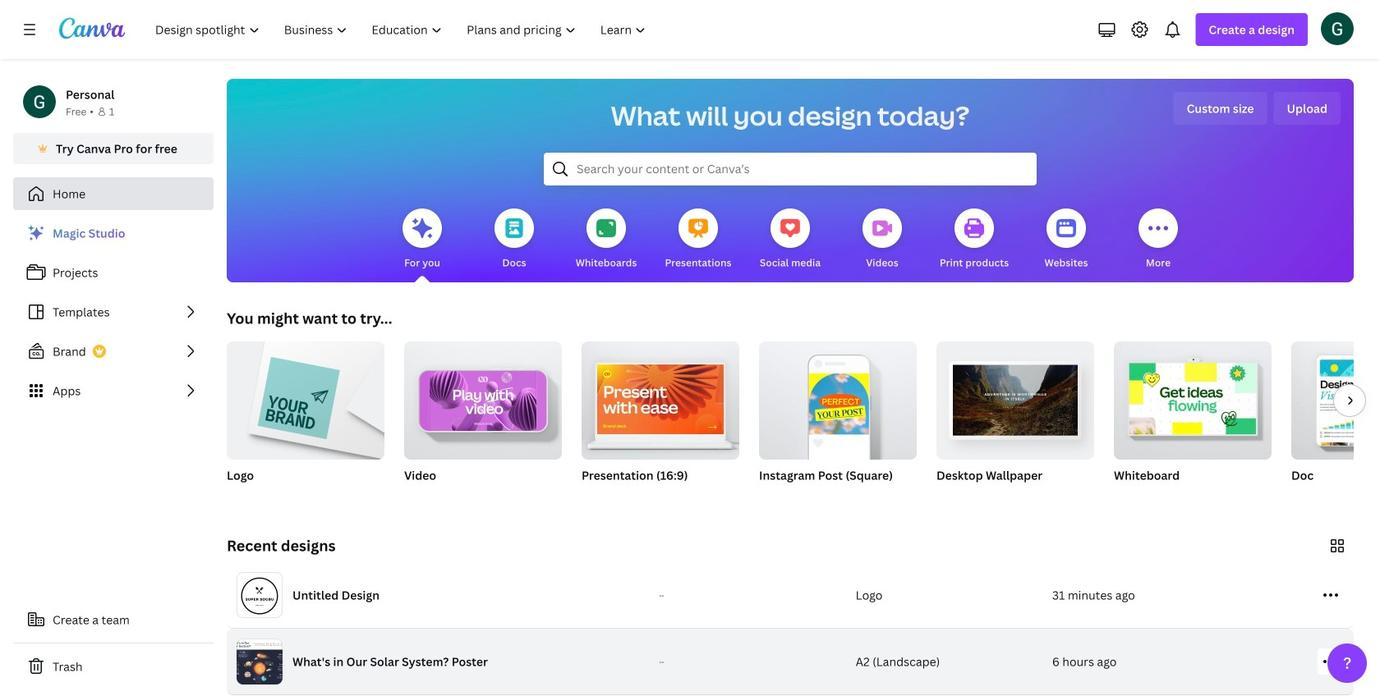 Task type: locate. For each thing, give the bounding box(es) containing it.
top level navigation element
[[145, 13, 660, 46]]

group
[[227, 335, 384, 504], [227, 335, 384, 460], [404, 335, 562, 504], [404, 335, 562, 460], [582, 335, 739, 504], [582, 335, 739, 460], [1114, 335, 1272, 504], [1114, 335, 1272, 460], [759, 342, 917, 504], [759, 342, 917, 460], [936, 342, 1094, 504], [1291, 342, 1380, 504], [1291, 342, 1380, 460]]

None search field
[[544, 153, 1037, 186]]

Search search field
[[577, 154, 1004, 185]]

list
[[13, 217, 214, 407]]



Task type: describe. For each thing, give the bounding box(es) containing it.
greg robinson image
[[1321, 12, 1354, 45]]



Task type: vqa. For each thing, say whether or not it's contained in the screenshot.
Search Search Field at the top
yes



